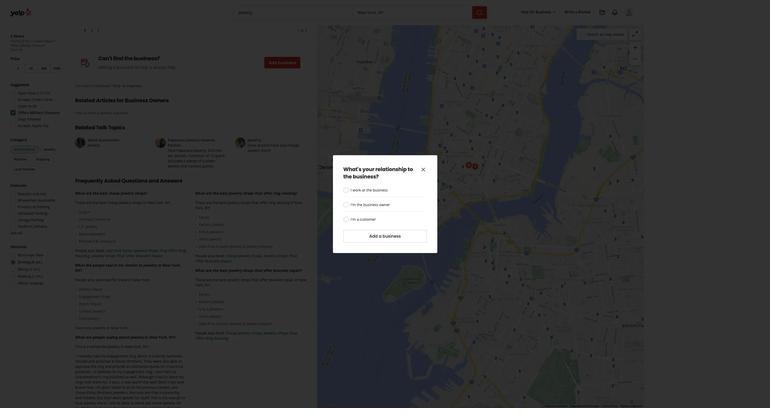 Task type: describe. For each thing, give the bounding box(es) containing it.
to inside what's your relationship to the business?
[[408, 166, 413, 173]]

zoom in image
[[633, 44, 639, 51]]

jewelry shops that offer bracelet repair for second jewelry shops that offer bracelet repair "link" from the right
[[92, 254, 163, 259]]

got
[[75, 83, 81, 88]]

recently
[[79, 354, 92, 359]]

jewelry repair
[[14, 147, 35, 152]]

york, inside these are the best jewelry shops that offer bracelet repair in new york, ny:
[[195, 283, 204, 288]]

for down were
[[161, 364, 166, 369]]

custom for the alex's jewelry link for second the jalee fine custom jewelry & jewelry repairs link from the bottom
[[216, 244, 229, 249]]

facets for 2nd the jalee fine custom jewelry & jewelry repairs link the alex's jewelry link's h & a jewelers 'link'
[[199, 292, 210, 297]]

keyboard shortcuts
[[545, 405, 568, 408]]

3 inside 3 filters driving (5 mi.) • jewelry repair • offers military discount clear all
[[10, 34, 13, 39]]

vintage
[[287, 143, 300, 148]]

that for jewelry shops that offer ring resizing, link
[[160, 249, 168, 253]]

1 horizontal spatial almaz
[[116, 359, 126, 364]]

what for what are people saying about jewelry in new york, ny?
[[75, 335, 85, 340]]

are for these are the best jewelry shops that offer ring resizing in new york, ny:
[[206, 200, 212, 205]]

my down local
[[75, 406, 80, 409]]

all inside "i recently had my engagement ring, which is a family heirloom, resized and polished at almaz brothers. they were also able to appraise the ring and provide an estimated quote for insurance purposes.   in addition to my engagement ring, i also had my grandmother's ring polished as well.   although i had to leave my rings with them for 3 days, it was worth the wait! both rings look brand new.   i'm glad i listed to all of the previous reviews and chose almaz brothers jewelers. not only are they trustworthy, and reliable, but their work speaks for itself.   this is my new go to local jewelry store. i will be back to check out some options for my bridesmaids since they also have a nice selection
[[126, 385, 130, 390]]

jangmi link
[[79, 210, 187, 215]]

business inside button
[[383, 234, 401, 240]]

alex's for the alex's jewelry link for second the jalee fine custom jewelry & jewelry repairs link from the bottom
[[199, 237, 209, 242]]

2 jalee fine custom jewelry & jewelry repairs link from the top
[[199, 322, 307, 327]]

jewelry shops that offer ring resizing,
[[75, 249, 186, 259]]

i up since
[[108, 401, 109, 406]]

see for see all
[[10, 231, 17, 236]]

(2
[[29, 267, 32, 272]]

1 vertical spatial driving
[[18, 260, 30, 265]]

purposes.
[[75, 370, 92, 375]]

jewelry shops that offer bracelet repair for second jewelry shops that offer bracelet repair "link" from the left
[[195, 254, 298, 264]]

jewelry inside the paparazzi jewelry hostess parties. host paparazzi jewelry.  $20 min per person, minimum of 10 guest. included 4 pieces of custom jewelry and hostess games.
[[186, 138, 200, 143]]

have inside jewelry does anyone have any vintage jewelry store?
[[271, 143, 279, 148]]

jewelry right 'more'
[[93, 326, 106, 331]]

engagement
[[79, 294, 100, 299]]

facets link for h & a jewelers 'link' corresponding to the alex's jewelry link for second the jalee fine custom jewelry & jewelry repairs link from the bottom kathe's jewelry "link"
[[199, 215, 307, 220]]

that for second jewelry shops that offer bracelet repair "link" from the left
[[290, 254, 298, 259]]

i right glad
[[110, 385, 111, 390]]

trustworthy,
[[160, 391, 181, 396]]

jewelry up these are the best jewelry shops that offer bracelet repair in new york, ny:
[[229, 268, 242, 273]]

anyone
[[258, 143, 270, 148]]

page: 1 element
[[82, 27, 88, 35]]

jewelry inside jewelry does anyone have any vintage jewelry store?
[[248, 148, 260, 153]]

10
[[210, 153, 215, 158]]

0 vertical spatial had
[[93, 354, 100, 359]]

itself.
[[141, 396, 150, 401]]

a for 2nd the jalee fine custom jewelry & jewelry repairs link the alex's jewelry link's h & a jewelers 'link'
[[206, 307, 209, 312]]

chose
[[75, 391, 85, 396]]

my up the options
[[162, 396, 168, 401]]

jalee for second the jalee fine custom jewelry & jewelry repairs link from the bottom
[[199, 244, 207, 249]]

2 vertical spatial had
[[157, 375, 164, 380]]

close image
[[420, 167, 427, 173]]

$$ button
[[24, 65, 37, 73]]

wheelchair
[[18, 198, 37, 203]]

what are the best cheap jewelry shops?
[[75, 191, 147, 196]]

jewelry down articles
[[100, 111, 112, 116]]

jalee for 2nd the jalee fine custom jewelry & jewelry repairs link
[[199, 322, 207, 327]]

offers inside 3 filters driving (5 mi.) • jewelry repair • offers military discount clear all
[[10, 43, 20, 48]]

group containing suggested
[[9, 82, 65, 130]]

are inside "i recently had my engagement ring, which is a family heirloom, resized and polished at almaz brothers. they were also able to appraise the ring and provide an estimated quote for insurance purposes.   in addition to my engagement ring, i also had my grandmother's ring polished as well.   although i had to leave my rings with them for 3 days, it was worth the wait! both rings look brand new.   i'm glad i listed to all of the previous reviews and chose almaz brothers jewelers. not only are they trustworthy, and reliable, but their work speaks for itself.   this is my new go to local jewelry store. i will be back to check out some options for my bridesmaids since they also have a nice selection
[[145, 391, 150, 396]]

0 vertical spatial paparazzi
[[168, 138, 185, 143]]

mi.) for (5
[[36, 260, 42, 265]]

offer for repair?
[[264, 268, 273, 273]]

people for saying
[[93, 335, 105, 340]]

customer
[[360, 217, 376, 222]]

shops for jewelry shops that offer ring resizing link
[[278, 331, 289, 336]]

business inside button
[[536, 10, 552, 14]]

work inside "i recently had my engagement ring, which is a family heirloom, resized and polished at almaz brothers. they were also able to appraise the ring and provide an estimated quote for insurance purposes.   in addition to my engagement ring, i also had my grandmother's ring polished as well.   although i had to leave my rings with them for 3 days, it was worth the wait! both rings look brand new.   i'm glad i listed to all of the previous reviews and chose almaz brothers jewelers. not only are they trustworthy, and reliable, but their work speaks for itself.   this is my new go to local jewelry store. i will be back to check out some options for my bridesmaids since they also have a nice selection
[[113, 396, 121, 401]]

google
[[591, 405, 600, 408]]

this inside "i recently had my engagement ring, which is a family heirloom, resized and polished at almaz brothers. they were also able to appraise the ring and provide an estimated quote for insurance purposes.   in addition to my engagement ring, i also had my grandmother's ring polished as well.   although i had to leave my rings with them for 3 days, it was worth the wait! both rings look brand new.   i'm glad i listed to all of the previous reviews and chose almaz brothers jewelers. not only are they trustworthy, and reliable, but their work speaks for itself.   this is my new go to local jewelry store. i will be back to check out some options for my bridesmaids since they also have a nice selection
[[151, 396, 158, 401]]

offer for resizing
[[260, 200, 268, 205]]

shopping
[[36, 157, 50, 162]]

2 • from the left
[[55, 39, 56, 43]]

kathe's jewelry link for h & a jewelers 'link' corresponding to the alex's jewelry link for second the jalee fine custom jewelry & jewelry repairs link from the bottom
[[199, 222, 307, 228]]

(5 inside 3 filters driving (5 mi.) • jewelry repair • offers military discount clear all
[[22, 39, 24, 43]]

to inside how to start a jewelry business link
[[84, 111, 87, 116]]

i'm for i'm the business owner
[[351, 202, 356, 207]]

next image
[[95, 27, 102, 34]]

high
[[106, 249, 114, 253]]

and up addition
[[105, 364, 112, 369]]

2 jewelry shops that offer bracelet repair link from the left
[[195, 254, 298, 264]]

write
[[565, 10, 575, 14]]

all inside 3 filters driving (5 mi.) • jewelry repair • offers military discount clear all
[[19, 48, 22, 52]]

is up they
[[149, 354, 151, 359]]

f
[[93, 239, 95, 244]]

that for second jewelry shops that offer bracelet repair "link" from the right
[[117, 254, 125, 259]]

1 vertical spatial military
[[30, 110, 43, 115]]

for down go
[[176, 401, 181, 406]]

jewelry inside jewelry shops that offer ring resizing,
[[134, 249, 147, 253]]

a for h & a jewelers 'link' corresponding to the alex's jewelry link for second the jalee fine custom jewelry & jewelry repairs link from the bottom
[[206, 230, 209, 235]]

jewelry inside jewelry does anyone have any vintage jewelry store?
[[248, 138, 262, 143]]

pm
[[45, 91, 51, 96]]

shops for jewelry shops that offer ring resizing, link
[[148, 249, 159, 253]]

my down provide
[[117, 370, 122, 375]]

for inside yelp for business button
[[530, 10, 535, 14]]

are for what are people saying about jewelry in new york, ny?
[[86, 335, 92, 340]]

biking
[[18, 267, 28, 272]]

h for 2nd the jalee fine custom jewelry & jewelry repairs link the alex's jewelry link's h & a jewelers 'link'
[[199, 307, 202, 312]]

games.
[[202, 164, 215, 169]]

0 vertical spatial search
[[82, 83, 94, 88]]

does
[[248, 143, 257, 148]]

discount inside 3 filters driving (5 mi.) • jewelry repair • offers military discount clear all
[[32, 43, 45, 48]]

clear
[[10, 48, 18, 52]]

these for these are the best jewelry shops that offer bracelet repair in new york, ny:
[[195, 278, 206, 283]]

shops, for repair
[[252, 254, 263, 259]]

people for search
[[93, 263, 105, 268]]

jewelers for high end gyms,
[[91, 232, 105, 237]]

kathe's for h & a jewelers 'link' corresponding to the alex's jewelry link for second the jalee fine custom jewelry & jewelry repairs link from the bottom kathe's jewelry "link"
[[199, 222, 211, 227]]

1 vertical spatial (5
[[31, 260, 35, 265]]

that for jewelry shops that offer ring resizing link
[[290, 331, 298, 336]]

3 inside "i recently had my engagement ring, which is a family heirloom, resized and polished at almaz brothers. they were also able to appraise the ring and provide an estimated quote for insurance purposes.   in addition to my engagement ring, i also had my grandmother's ring polished as well.   although i had to leave my rings with them for 3 days, it was worth the wait! both rings look brand new.   i'm glad i listed to all of the previous reviews and chose almaz brothers jewelers. not only are they trustworthy, and reliable, but their work speaks for itself.   this is my new go to local jewelry store. i will be back to check out some options for my bridesmaids since they also have a nice selection
[[109, 380, 111, 385]]

mi.) for (2
[[33, 267, 40, 272]]

cheap jewelry shops, link for resizing
[[226, 331, 264, 336]]

mi.) inside 3 filters driving (5 mi.) • jewelry repair • offers military discount clear all
[[25, 39, 31, 43]]

improve.
[[127, 83, 142, 88]]

is inside can't find the business? adding a business to yelp is always free.
[[149, 65, 152, 70]]

jewelry inside the 'these are the best jewelry shops that offer ring resizing in new york, ny:'
[[228, 200, 240, 205]]

per
[[168, 153, 174, 158]]

ring down addition
[[102, 375, 109, 380]]

page: 2 element
[[90, 27, 93, 34]]

0 vertical spatial polished
[[96, 359, 110, 364]]

both
[[159, 380, 167, 385]]

shopping button
[[32, 156, 53, 164]]

are for what are the best cheap jewelry shops?
[[86, 191, 92, 196]]

new inside the 'these are the best jewelry shops that offer ring resizing in new york, ny:'
[[295, 200, 302, 205]]

not
[[129, 391, 136, 396]]

suggested
[[10, 82, 29, 87]]

free.
[[168, 65, 177, 70]]

1 rings from the left
[[75, 380, 84, 385]]

facets link for kathe's jewelry "link" for 2nd the jalee fine custom jewelry & jewelry repairs link the alex's jewelry link's h & a jewelers 'link'
[[199, 292, 307, 298]]

0 vertical spatial group
[[630, 42, 642, 65]]

is up some
[[159, 396, 162, 401]]

0 vertical spatial engagement
[[107, 354, 128, 359]]

my down review on the left of page
[[101, 354, 106, 359]]

at inside "i recently had my engagement ring, which is a family heirloom, resized and polished at almaz brothers. they were also able to appraise the ring and provide an estimated quote for insurance purposes.   in addition to my engagement ring, i also had my grandmother's ring polished as well.   although i had to leave my rings with them for 3 days, it was worth the wait! both rings look brand new.   i'm glad i listed to all of the previous reviews and chose almaz brothers jewelers. not only are they trustworthy, and reliable, but their work speaks for itself.   this is my new go to local jewelry store. i will be back to check out some options for my bridesmaids since they also have a nice selection
[[111, 359, 115, 364]]

ny: inside the 'these are the best jewelry shops that offer ring resizing in new york, ny:'
[[205, 206, 211, 211]]

reviews
[[158, 385, 171, 390]]

gyms,
[[122, 249, 133, 253]]

in inside what did people search for similar to jewelry in new york, ny?
[[158, 263, 162, 268]]

jewelry inside 3 filters driving (5 mi.) • jewelry repair • offers military discount clear all
[[33, 39, 44, 43]]

the inside what's your relationship to the business?
[[344, 173, 352, 180]]

j sampieri image
[[470, 162, 481, 172]]

request a quote
[[18, 191, 46, 196]]

add business
[[269, 60, 297, 66]]

repair inside 3 filters driving (5 mi.) • jewelry repair • offers military discount clear all
[[45, 39, 54, 43]]

watches
[[14, 157, 27, 162]]

in inside the 'these are the best jewelry shops that offer ring resizing in new york, ny:'
[[291, 200, 294, 205]]

use
[[614, 405, 618, 408]]

help us improve. button
[[113, 83, 142, 88]]

and inside . highly recommend and would not go..."
[[270, 4, 276, 9]]

see all
[[10, 231, 22, 236]]

paparazzi jewelry hostess parties. host paparazzi jewelry.  $20 min per person, minimum of 10 guest. included 4 pieces of custom jewelry and hostess games.
[[168, 138, 226, 169]]

shops for second jewelry shops that offer bracelet repair "link" from the right
[[105, 254, 116, 259]]

jangmi ultimate diamond i.d. jewelry bianca jewelers michael f & company
[[79, 210, 116, 244]]

recommend
[[248, 4, 269, 9]]

of inside "i recently had my engagement ring, which is a family heirloom, resized and polished at almaz brothers. they were also able to appraise the ring and provide an estimated quote for insurance purposes.   in addition to my engagement ring, i also had my grandmother's ring polished as well.   although i had to leave my rings with them for 3 days, it was worth the wait! both rings look brand new.   i'm glad i listed to all of the previous reviews and chose almaz brothers jewelers. not only are they trustworthy, and reliable, but their work speaks for itself.   this is my new go to local jewelry store. i will be back to check out some options for my bridesmaids since they also have a nice selection
[[131, 385, 135, 390]]

error
[[638, 405, 643, 408]]

open for open now 2:33 pm
[[18, 91, 27, 96]]

how to start a jewelry business
[[75, 111, 128, 116]]

what for what did people search for similar to jewelry in new york, ny?
[[75, 263, 85, 268]]

facets for h & a jewelers 'link' corresponding to the alex's jewelry link for second the jalee fine custom jewelry & jewelry repairs link from the bottom
[[199, 215, 210, 220]]

diamond
[[94, 217, 110, 222]]

minimum
[[188, 153, 205, 158]]

jewelry down saying
[[108, 345, 120, 350]]

quote
[[36, 191, 46, 196]]

the inside can't find the business? adding a business to yelp is always free.
[[124, 55, 133, 62]]

york:
[[141, 278, 150, 283]]

all inside group
[[18, 231, 22, 236]]

their
[[104, 396, 112, 401]]

2 inside 2 link
[[90, 28, 93, 34]]

within
[[18, 281, 29, 286]]

$$$
[[41, 66, 47, 71]]

and up local
[[75, 396, 82, 401]]

0 vertical spatial liked:
[[96, 249, 105, 253]]

jewelry inside word association jewelry
[[88, 143, 100, 148]]

what for what are the best cheap jewelry shops?
[[75, 191, 85, 196]]

to inside what did people search for similar to jewelry in new york, ny?
[[139, 263, 143, 268]]

walking
[[18, 274, 31, 279]]

offer for second jewelry shops that offer bracelet repair "link" from the right
[[126, 254, 135, 259]]

my up look
[[179, 375, 184, 380]]

new.
[[86, 385, 95, 390]]

i'm inside "i recently had my engagement ring, which is a family heirloom, resized and polished at almaz brothers. they were also able to appraise the ring and provide an estimated quote for insurance purposes.   in addition to my engagement ring, i also had my grandmother's ring polished as well.   although i had to leave my rings with them for 3 days, it was worth the wait! both rings look brand new.   i'm glad i listed to all of the previous reviews and chose almaz brothers jewelers. not only are they trustworthy, and reliable, but their work speaks for itself.   this is my new go to local jewelry store. i will be back to check out some options for my bridesmaids since they also have a nice selection
[[96, 385, 101, 390]]

appraise
[[75, 364, 90, 369]]

jewelry up the 'these are the best jewelry shops that offer ring resizing in new york, ny:'
[[229, 191, 242, 196]]

i up wait!
[[155, 375, 156, 380]]

related for related articles for business owners
[[75, 97, 95, 104]]

for up check
[[135, 396, 140, 401]]

add a business
[[370, 234, 401, 240]]

for up glad
[[103, 380, 108, 385]]

& inside "jangmi ultimate diamond i.d. jewelry bianca jewelers michael f & company"
[[96, 239, 99, 244]]

related talk topics
[[75, 124, 125, 131]]

people also liked: high end gyms,
[[75, 249, 134, 253]]

mi.) for (1
[[36, 274, 43, 279]]

business? inside can't find the business? adding a business to yelp is always free.
[[134, 55, 160, 62]]

offer for jewelry shops that offer ring resizing, link
[[168, 249, 178, 253]]

shops for these are the best jewelry shops that offer bracelet repair in new york, ny:
[[241, 278, 251, 283]]

eye
[[29, 253, 34, 258]]

to inside can't find the business? adding a business to yelp is always free.
[[135, 65, 139, 70]]

pieces
[[187, 159, 197, 164]]

offer for resizing?
[[264, 191, 273, 196]]

ny? inside what did people search for similar to jewelry in new york, ny?
[[75, 268, 82, 273]]

platform delivery
[[18, 224, 47, 229]]

1 horizontal spatial ring,
[[145, 370, 153, 375]]

accepts for accepts apple pay
[[18, 123, 31, 128]]

bracelet for repair?
[[274, 268, 289, 273]]

projects image
[[600, 9, 606, 16]]

and up trustworthy, at the bottom left of page
[[172, 385, 178, 390]]

ring up addition
[[97, 364, 104, 369]]

see more jewelry in new york.
[[75, 326, 129, 331]]

1 vertical spatial polished
[[110, 375, 124, 380]]

0 vertical spatial ring,
[[129, 354, 137, 359]]

accepts for accepts credit cards
[[18, 97, 31, 102]]

resized
[[75, 359, 87, 364]]

1 jalee fine custom jewelry & jewelry repairs link from the top
[[199, 244, 307, 250]]

1 • from the left
[[31, 39, 33, 43]]

parking for garage parking
[[31, 218, 44, 223]]

report
[[621, 405, 629, 408]]

price group
[[10, 56, 65, 74]]

and down the recently in the left bottom of the page
[[88, 359, 95, 364]]

jewelry inside jewelry shops that offer ring resizing
[[264, 331, 277, 336]]

facets kathe's jewelry h & a jewelers alex's jewelry jalee fine custom jewelry & jewelry repairs for h & a jewelers 'link' corresponding to the alex's jewelry link for second the jalee fine custom jewelry & jewelry repairs link from the bottom
[[199, 215, 273, 249]]

0 horizontal spatial business
[[125, 97, 148, 104]]

are for what are the best jewelry shops that offer bracelet repair?
[[206, 268, 212, 273]]

price
[[10, 56, 20, 61]]

open for open to all
[[18, 104, 27, 109]]

it
[[121, 380, 124, 385]]

owner
[[380, 202, 390, 207]]

jewelry up these are the best cheap jewelry shops in new york, ny:
[[121, 191, 134, 196]]

1 of 2
[[298, 28, 307, 33]]

related articles for business owners
[[75, 97, 169, 104]]

best for these are the best cheap jewelry shops in new york, ny:
[[99, 200, 107, 205]]

jewelry inside these are the best jewelry shops that offer bracelet repair in new york, ny:
[[228, 278, 240, 283]]

ring for jewelry shops that offer ring resizing
[[206, 336, 213, 341]]

michael f & company link
[[79, 239, 187, 244]]

store.
[[97, 401, 107, 406]]

1 vertical spatial offers
[[18, 110, 29, 115]]

check
[[135, 401, 145, 406]]

repair inside button
[[26, 147, 35, 152]]

.
[[235, 4, 235, 9]]

best for what are the best cheap jewelry shops?
[[100, 191, 108, 196]]

work inside what's your relationship to the business? dialog
[[353, 188, 361, 193]]

$$
[[29, 66, 33, 71]]

4 inside the paparazzi jewelry hostess parties. host paparazzi jewelry.  $20 min per person, minimum of 10 guest. included 4 pieces of custom jewelry and hostess games.
[[184, 159, 186, 164]]

wheelchair accessible
[[18, 198, 55, 203]]

to right go
[[182, 396, 185, 401]]

bridesmaids
[[81, 406, 103, 409]]

keyboard
[[545, 405, 556, 408]]

i down quote
[[154, 370, 155, 375]]

ring inside the 'these are the best jewelry shops that offer ring resizing in new york, ny:'
[[269, 200, 276, 205]]

liked: for jewelry shops that offer bracelet repair
[[216, 254, 225, 259]]

0 horizontal spatial this
[[75, 345, 82, 350]]

jewelry inside "link"
[[264, 254, 277, 259]]

filters
[[13, 34, 24, 39]]

military inside 3 filters driving (5 mi.) • jewelry repair • offers military discount clear all
[[20, 43, 31, 48]]

0 vertical spatial parking
[[37, 205, 50, 210]]

view
[[35, 253, 43, 258]]

map data ©2023 google
[[571, 405, 600, 408]]

private lot parking
[[18, 205, 50, 210]]

notifications image
[[612, 9, 619, 16]]

. highly recommend and would not go..."
[[133, 4, 294, 14]]

0 vertical spatial they
[[151, 391, 159, 396]]

category group
[[9, 137, 65, 175]]

jewelry up 'jangmi' link
[[119, 200, 131, 205]]

to left all
[[28, 104, 32, 109]]



Task type: vqa. For each thing, say whether or not it's contained in the screenshot.
Home Services link
no



Task type: locate. For each thing, give the bounding box(es) containing it.
are for what are the best jewelry shops that offer ring resizing?
[[206, 191, 212, 196]]

1 jalee from the top
[[199, 244, 207, 249]]

2 vertical spatial parking
[[31, 218, 44, 223]]

offer inside "link"
[[195, 259, 205, 264]]

1 facets link from the top
[[199, 215, 307, 220]]

blocks
[[33, 281, 44, 286]]

offer for jewelry shops that offer ring resizing link
[[195, 336, 205, 341]]

1 for 1 of 2
[[298, 28, 300, 33]]

to down speaks at the left
[[130, 401, 134, 406]]

1 inside "element"
[[84, 28, 86, 34]]

repairs for second the jalee fine custom jewelry & jewelry repairs link from the bottom
[[260, 244, 273, 249]]

to right how
[[84, 111, 87, 116]]

1 kathe's from the top
[[199, 222, 211, 227]]

parking down private lot parking
[[35, 211, 47, 216]]

see
[[10, 231, 17, 236], [75, 326, 81, 331]]

1 for 1
[[84, 28, 86, 34]]

repair
[[45, 39, 54, 43], [26, 147, 35, 152], [152, 254, 163, 259], [221, 259, 233, 264], [92, 287, 103, 292], [91, 302, 102, 307]]

grandmother's
[[75, 375, 101, 380]]

but
[[97, 396, 103, 401]]

watch
[[79, 302, 90, 307]]

cheap down what are the best cheap jewelry shops? at the left top of the page
[[108, 200, 118, 205]]

add business link
[[265, 57, 301, 69]]

1 repairs from the top
[[260, 244, 273, 249]]

to down provide
[[112, 370, 116, 375]]

engagement up provide
[[107, 354, 128, 359]]

hostess
[[201, 138, 215, 143]]

jewelry up the 'york:'
[[144, 263, 157, 268]]

best for what are the best jewelry shops that offer bracelet repair?
[[220, 268, 228, 273]]

0 vertical spatial all
[[19, 48, 22, 52]]

2 facets from the top
[[199, 292, 210, 297]]

ring up resizing
[[274, 191, 281, 196]]

related up word
[[75, 124, 95, 131]]

at up i'm the business owner
[[362, 188, 366, 193]]

shops down what are the best jewelry shops that offer ring resizing?
[[241, 200, 251, 205]]

paparazzi up person,
[[177, 148, 193, 153]]

business? inside what's your relationship to the business?
[[353, 173, 379, 180]]

1 vertical spatial liked:
[[216, 254, 225, 259]]

jewelry button
[[41, 146, 59, 154]]

offer left resizing
[[260, 200, 268, 205]]

3 left "filters"
[[10, 34, 13, 39]]

repair inside jewelry shops that offer bracelet repair
[[221, 259, 233, 264]]

these are the best jewelry shops that offer bracelet repair in new york, ny:
[[195, 278, 307, 288]]

questions
[[122, 177, 148, 185]]

yelp inside button
[[522, 10, 529, 14]]

all down was
[[126, 385, 130, 390]]

offer inside jewelry shops that offer ring resizing
[[195, 336, 205, 341]]

0 vertical spatial bracelet
[[136, 254, 151, 259]]

company
[[100, 239, 116, 244]]

this up "i
[[75, 345, 82, 350]]

shops down shops?
[[132, 200, 142, 205]]

1 vertical spatial search
[[106, 263, 118, 268]]

repairs for 2nd the jalee fine custom jewelry & jewelry repairs link
[[260, 322, 273, 327]]

jewelry link
[[248, 138, 262, 143]]

h & a jewelers link for the alex's jewelry link for second the jalee fine custom jewelry & jewelry repairs link from the bottom
[[199, 230, 307, 235]]

h for h & a jewelers 'link' corresponding to the alex's jewelry link for second the jalee fine custom jewelry & jewelry repairs link from the bottom
[[199, 230, 202, 235]]

1 horizontal spatial work
[[353, 188, 361, 193]]

jewelers
[[210, 230, 224, 235], [91, 232, 105, 237], [210, 307, 224, 312]]

open left all
[[18, 104, 27, 109]]

find
[[113, 55, 123, 62]]

driving down bird's-
[[18, 260, 30, 265]]

have inside "i recently had my engagement ring, which is a family heirloom, resized and polished at almaz brothers. they were also able to appraise the ring and provide an estimated quote for insurance purposes.   in addition to my engagement ring, i also had my grandmother's ring polished as well.   although i had to leave my rings with them for 3 days, it was worth the wait! both rings look brand new.   i'm glad i listed to all of the previous reviews and chose almaz brothers jewelers. not only are they trustworthy, and reliable, but their work speaks for itself.   this is my new go to local jewelry store. i will be back to check out some options for my bridesmaids since they also have a nice selection
[[129, 406, 138, 409]]

map for moves
[[605, 32, 613, 37]]

2 cheap from the top
[[226, 331, 237, 336]]

0 vertical spatial cheap
[[109, 191, 120, 196]]

shops for these are the best jewelry shops that offer ring resizing in new york, ny:
[[241, 200, 251, 205]]

polished up addition
[[96, 359, 110, 364]]

1 vertical spatial cheap
[[108, 200, 118, 205]]

bianca jewelers link
[[79, 232, 187, 237]]

shops inside jewelry shops that offer ring resizing,
[[148, 249, 159, 253]]

0 vertical spatial driving
[[10, 39, 21, 43]]

be
[[116, 401, 121, 406]]

0 horizontal spatial as
[[125, 375, 129, 380]]

3 filters driving (5 mi.) • jewelry repair • offers military discount clear all
[[10, 34, 56, 52]]

jewelry down what are the best jewelry shops that offer ring resizing?
[[228, 200, 240, 205]]

fine for 2nd the jalee fine custom jewelry & jewelry repairs link
[[208, 322, 215, 327]]

open down suggested
[[18, 91, 27, 96]]

jewelry repair button
[[10, 146, 39, 154]]

end
[[115, 249, 121, 253]]

add inside button
[[370, 234, 378, 240]]

jewelers for cheap jewelry shops,
[[210, 230, 224, 235]]

1 horizontal spatial jewelry shops that offer bracelet repair
[[195, 254, 298, 264]]

group containing features
[[9, 183, 65, 236]]

rings down leave
[[168, 380, 176, 385]]

kathe's jewelry link for 2nd the jalee fine custom jewelry & jewelry repairs link the alex's jewelry link's h & a jewelers 'link'
[[199, 300, 307, 305]]

1 shops, from the top
[[252, 254, 263, 259]]

1 horizontal spatial •
[[55, 39, 56, 43]]

that inside the 'these are the best jewelry shops that offer ring resizing in new york, ny:'
[[252, 200, 259, 205]]

people also liked: cheap jewelry shops, for repair
[[195, 254, 264, 259]]

owners
[[149, 97, 169, 104]]

best inside the 'these are the best jewelry shops that offer ring resizing in new york, ny:'
[[220, 200, 227, 205]]

these inside these are the best jewelry shops that offer bracelet repair in new york, ny:
[[195, 278, 206, 283]]

2 jalee from the top
[[199, 322, 207, 327]]

1 vertical spatial map
[[632, 405, 637, 408]]

mi.)
[[25, 39, 31, 43], [36, 260, 42, 265], [33, 267, 40, 272], [36, 274, 43, 279]]

ring inside jewelry shops that offer ring resizing
[[206, 336, 213, 341]]

search image
[[477, 10, 483, 16]]

24 chevron left v2 image
[[75, 28, 82, 34]]

offer inside jewelry shops that offer ring resizing,
[[168, 249, 178, 253]]

that for repair
[[252, 278, 259, 283]]

1 vertical spatial paparazzi
[[177, 148, 193, 153]]

2 open from the top
[[18, 104, 27, 109]]

0 vertical spatial work
[[353, 188, 361, 193]]

in inside these are the best jewelry shops that offer bracelet repair in new york, ny:
[[295, 278, 298, 283]]

$$$ button
[[37, 65, 50, 73]]

0 vertical spatial bracelet
[[274, 268, 289, 273]]

addition
[[97, 370, 111, 375]]

0 vertical spatial (5
[[22, 39, 24, 43]]

for left these
[[112, 278, 117, 283]]

2 people also liked: cheap jewelry shops, from the top
[[195, 331, 264, 336]]

is left always
[[149, 65, 152, 70]]

bracelet inside these are the best jewelry shops that offer bracelet repair in new york, ny:
[[269, 278, 283, 283]]

1 vertical spatial business
[[125, 97, 148, 104]]

see for see more jewelry in new york.
[[75, 326, 81, 331]]

user actions element
[[517, 7, 642, 39]]

these
[[75, 200, 85, 205], [195, 200, 206, 205], [195, 278, 206, 283]]

map
[[571, 405, 576, 408]]

is up the recently in the left bottom of the page
[[83, 345, 86, 350]]

0 vertical spatial people also liked: cheap jewelry shops,
[[195, 254, 264, 259]]

2 rings from the left
[[168, 380, 176, 385]]

(5 down eye at bottom left
[[31, 260, 35, 265]]

0 horizontal spatial ring,
[[129, 354, 137, 359]]

alex's
[[199, 237, 209, 242], [199, 314, 209, 319]]

bracelet for second jewelry shops that offer bracelet repair "link" from the left
[[206, 259, 220, 264]]

yelp inside can't find the business? adding a business to yelp is always free.
[[140, 65, 148, 70]]

out
[[146, 401, 151, 406]]

almaz down new.
[[86, 391, 97, 396]]

my up leave
[[171, 370, 176, 375]]

at inside dialog
[[362, 188, 366, 193]]

local services
[[14, 167, 35, 172]]

1 vertical spatial work
[[113, 396, 121, 401]]

cheap jewelry shops, link up what are the best jewelry shops that offer bracelet repair?
[[226, 254, 264, 259]]

option group containing distance
[[9, 245, 65, 288]]

people right 'did' on the bottom of page
[[93, 263, 105, 268]]

polished up the days,
[[110, 375, 124, 380]]

ny: inside these are the best jewelry shops that offer bracelet repair in new york, ny:
[[205, 283, 211, 288]]

cheap jewelry shops, link up resizing in the left bottom of the page
[[226, 331, 264, 336]]

to right 'able'
[[178, 359, 182, 364]]

and inside the paparazzi jewelry hostess parties. host paparazzi jewelry.  $20 min per person, minimum of 10 guest. included 4 pieces of custom jewelry and hostess games.
[[181, 164, 187, 169]]

0 horizontal spatial ny?
[[75, 268, 82, 273]]

jewelry shops that offer bracelet repair up what are the best jewelry shops that offer bracelet repair?
[[195, 254, 298, 264]]

0 vertical spatial alex's
[[199, 237, 209, 242]]

jalee fine custom jewelry & jewelry repairs link up what are the best jewelry shops that offer bracelet repair?
[[199, 244, 307, 250]]

1 facets from the top
[[199, 215, 210, 220]]

zoom out image
[[633, 56, 639, 62]]

1 a from the top
[[206, 230, 209, 235]]

jewelry inside the paparazzi jewelry hostess parties. host paparazzi jewelry.  $20 min per person, minimum of 10 guest. included 4 pieces of custom jewelry and hostess games.
[[168, 164, 180, 169]]

all
[[33, 104, 37, 109]]

jalee fine custom jewelry & jewelry repairs link
[[199, 244, 307, 250], [199, 322, 307, 327]]

jewelry repair engagement rings watch repair custom jewelry fine jewelry
[[79, 287, 110, 321]]

all down 'platform'
[[18, 231, 22, 236]]

h & a jewelers link for 2nd the jalee fine custom jewelry & jewelry repairs link the alex's jewelry link
[[199, 307, 307, 312]]

2 a from the top
[[206, 307, 209, 312]]

that up these are the best jewelry shops that offer bracelet repair in new york, ny:
[[255, 268, 263, 273]]

discount inside group
[[44, 110, 60, 115]]

had up "both"
[[157, 375, 164, 380]]

since
[[104, 406, 112, 409]]

0 horizontal spatial 2
[[90, 28, 93, 34]]

report a map error link
[[621, 405, 643, 408]]

what
[[75, 191, 85, 196], [195, 191, 205, 196], [75, 263, 85, 268], [195, 268, 205, 273], [75, 335, 85, 340]]

bianca
[[79, 232, 90, 237]]

offer for repair
[[260, 278, 268, 283]]

that up the 'these are the best jewelry shops that offer ring resizing in new york, ny:'
[[255, 191, 263, 196]]

offer for second jewelry shops that offer bracelet repair "link" from the left
[[195, 259, 205, 264]]

kathe's jewelry link down the 'these are the best jewelry shops that offer ring resizing in new york, ny:'
[[199, 222, 307, 228]]

people also liked: cheap jewelry shops, up resizing in the left bottom of the page
[[195, 331, 264, 336]]

2 alex's jewelry link from the top
[[199, 314, 307, 320]]

2 h & a jewelers link from the top
[[199, 307, 307, 312]]

that inside jewelry shops that offer ring resizing
[[290, 331, 298, 336]]

1 vertical spatial related
[[75, 124, 95, 131]]

as inside "i recently had my engagement ring, which is a family heirloom, resized and polished at almaz brothers. they were also able to appraise the ring and provide an estimated quote for insurance purposes.   in addition to my engagement ring, i also had my grandmother's ring polished as well.   although i had to leave my rings with them for 3 days, it was worth the wait! both rings look brand new.   i'm glad i listed to all of the previous reviews and chose almaz brothers jewelers. not only are they trustworthy, and reliable, but their work speaks for itself.   this is my new go to local jewelry store. i will be back to check out some options for my bridesmaids since they also have a nice selection
[[125, 375, 129, 380]]

and left answers
[[149, 177, 159, 185]]

as up was
[[125, 375, 129, 380]]

jewelry up bridesmaids
[[84, 401, 96, 406]]

2 kathe's from the top
[[199, 300, 211, 305]]

2 alex's from the top
[[199, 314, 209, 319]]

kathe's for kathe's jewelry "link" for 2nd the jalee fine custom jewelry & jewelry repairs link the alex's jewelry link's h & a jewelers 'link'
[[199, 300, 211, 305]]

bird's-
[[18, 253, 29, 258]]

cheap down asked
[[109, 191, 120, 196]]

1 h from the top
[[199, 230, 202, 235]]

facets link down the 'these are the best jewelry shops that offer ring resizing in new york, ny:'
[[199, 215, 307, 220]]

jewelry inside button
[[44, 147, 55, 152]]

write a review link
[[563, 7, 594, 17]]

2 related from the top
[[75, 124, 95, 131]]

1 vertical spatial group
[[9, 82, 65, 130]]

2 facets kathe's jewelry h & a jewelers alex's jewelry jalee fine custom jewelry & jewelry repairs from the top
[[199, 292, 273, 327]]

0 horizontal spatial at
[[111, 359, 115, 364]]

1 jewelry shops that offer bracelet repair link from the left
[[92, 254, 163, 259]]

0 vertical spatial have
[[271, 143, 279, 148]]

offers down "filters"
[[10, 43, 20, 48]]

0 horizontal spatial business?
[[134, 55, 160, 62]]

will
[[110, 401, 115, 406]]

1 horizontal spatial 2
[[305, 28, 307, 33]]

best for these are the best jewelry shops that offer bracelet repair in new york, ny:
[[220, 278, 227, 283]]

keyboard shortcuts button
[[545, 405, 568, 409]]

what's
[[344, 166, 362, 173]]

1 horizontal spatial see
[[75, 326, 81, 331]]

2 vertical spatial i'm
[[96, 385, 101, 390]]

pagination navigation navigation
[[75, 21, 307, 40]]

16 chevron down v2 image
[[553, 10, 557, 14]]

1 alex's from the top
[[199, 237, 209, 242]]

of inside pagination navigation navigation
[[301, 28, 304, 33]]

now
[[28, 91, 36, 96]]

i'm for i'm a customer
[[351, 217, 356, 222]]

paparazzi up 'parties.'
[[168, 138, 185, 143]]

to up "both"
[[165, 375, 168, 380]]

york, inside what did people search for similar to jewelry in new york, ny?
[[172, 263, 181, 268]]

new inside what did people search for similar to jewelry in new york, ny?
[[162, 263, 171, 268]]

allowed
[[27, 117, 41, 122]]

0 horizontal spatial map
[[605, 32, 613, 37]]

kathe's jewelry link down these are the best jewelry shops that offer bracelet repair in new york, ny:
[[199, 300, 307, 305]]

these for these are the best cheap jewelry shops in new york, ny:
[[75, 200, 85, 205]]

driving inside 3 filters driving (5 mi.) • jewelry repair • offers military discount clear all
[[10, 39, 21, 43]]

people also searched for these in new york:
[[75, 278, 150, 283]]

fine
[[208, 244, 215, 249], [79, 316, 86, 321], [208, 322, 215, 327]]

that inside jewelry shops that offer ring resizing,
[[160, 249, 168, 253]]

that for resizing
[[252, 200, 259, 205]]

jewelers inside "jangmi ultimate diamond i.d. jewelry bianca jewelers michael f & company"
[[91, 232, 105, 237]]

ring
[[179, 249, 186, 253], [206, 336, 213, 341]]

jalee fine custom jewelry & jewelry repairs link up jewelry shops that offer ring resizing
[[199, 322, 307, 327]]

have left any
[[271, 143, 279, 148]]

accessible
[[38, 198, 55, 203]]

work up i'm the business owner
[[353, 188, 361, 193]]

previous
[[142, 385, 157, 390]]

insurance
[[167, 364, 183, 369]]

2 vertical spatial custom
[[216, 322, 229, 327]]

that inside jewelry shops that offer bracelet repair
[[290, 254, 298, 259]]

1 horizontal spatial business
[[536, 10, 552, 14]]

4 down person,
[[184, 159, 186, 164]]

ring, up brothers.
[[129, 354, 137, 359]]

custom jewelry link
[[79, 309, 187, 314]]

people also liked: cheap jewelry shops, for resizing
[[195, 331, 264, 336]]

0 horizontal spatial •
[[31, 39, 33, 43]]

jalee
[[199, 244, 207, 249], [199, 322, 207, 327]]

what are the best jewelry shops that offer ring resizing?
[[195, 191, 298, 196]]

2 accepts from the top
[[18, 123, 31, 128]]

0 vertical spatial shops,
[[252, 254, 263, 259]]

word association jewelry
[[88, 138, 120, 148]]

shops inside these are the best jewelry shops that offer bracelet repair in new york, ny:
[[241, 278, 251, 283]]

business inside can't find the business? adding a business to yelp is always free.
[[117, 65, 134, 70]]

for inside what did people search for similar to jewelry in new york, ny?
[[119, 263, 124, 268]]

jewelry inside what did people search for similar to jewelry in new york, ny?
[[144, 263, 157, 268]]

0 horizontal spatial 1
[[84, 28, 86, 34]]

business left the 16 chevron down v2 icon
[[536, 10, 552, 14]]

group
[[630, 42, 642, 65], [9, 82, 65, 130], [9, 183, 65, 236]]

1 vertical spatial all
[[18, 231, 22, 236]]

map region
[[251, 0, 653, 409]]

1 vertical spatial kathe's jewelry link
[[199, 300, 307, 305]]

to left close 'icon'
[[408, 166, 413, 173]]

shops up these are the best jewelry shops that offer bracelet repair in new york, ny:
[[243, 268, 254, 273]]

also
[[88, 249, 95, 253], [208, 254, 215, 259], [88, 278, 95, 283], [208, 331, 215, 336], [162, 359, 169, 364], [156, 370, 163, 375], [122, 406, 129, 409]]

shops, for resizing
[[252, 331, 263, 336]]

1 related from the top
[[75, 97, 95, 104]]

cheap up resizing in the left bottom of the page
[[226, 331, 237, 336]]

1 h & a jewelers link from the top
[[199, 230, 307, 235]]

1 vertical spatial engagement
[[123, 370, 144, 375]]

offer inside these are the best jewelry shops that offer bracelet repair in new york, ny:
[[260, 278, 268, 283]]

0 horizontal spatial have
[[129, 406, 138, 409]]

any
[[280, 143, 286, 148]]

1 vertical spatial h & a jewelers link
[[199, 307, 307, 312]]

repair?
[[290, 268, 302, 273]]

0 horizontal spatial almaz
[[86, 391, 97, 396]]

1 vertical spatial at
[[111, 359, 115, 364]]

paparazzi jewelry hostess parties. link
[[168, 138, 215, 148]]

$$$$
[[54, 66, 61, 71]]

accepts down dogs
[[18, 123, 31, 128]]

1 vertical spatial jalee
[[199, 322, 207, 327]]

2 vertical spatial fine
[[208, 322, 215, 327]]

bracelet inside jewelry shops that offer bracelet repair
[[206, 259, 220, 264]]

best for these are the best jewelry shops that offer ring resizing in new york, ny:
[[220, 200, 227, 205]]

cheap for shops
[[108, 200, 118, 205]]

0 vertical spatial as
[[600, 32, 604, 37]]

best for what are the best jewelry shops that offer ring resizing?
[[220, 191, 228, 196]]

0 horizontal spatial they
[[113, 406, 121, 409]]

bracelet up repair
[[274, 268, 289, 273]]

0 vertical spatial offers
[[10, 43, 20, 48]]

a inside button
[[379, 234, 382, 240]]

listed
[[112, 385, 121, 390]]

1 vertical spatial people also liked: cheap jewelry shops,
[[195, 331, 264, 336]]

2:33
[[37, 91, 44, 96]]

0 vertical spatial add
[[269, 60, 277, 66]]

private
[[18, 205, 30, 210]]

that for resizing?
[[255, 191, 263, 196]]

1 vertical spatial repairs
[[260, 322, 273, 327]]

0 vertical spatial cheap jewelry shops, link
[[226, 254, 264, 259]]

topics
[[108, 124, 125, 131]]

1 horizontal spatial bracelet
[[206, 259, 220, 264]]

1 kathe's jewelry link from the top
[[199, 222, 307, 228]]

at up provide
[[111, 359, 115, 364]]

i'm
[[351, 202, 356, 207], [351, 217, 356, 222], [96, 385, 101, 390]]

0 vertical spatial business?
[[134, 55, 160, 62]]

jewelry shops that offer bracelet repair link up what are the best jewelry shops that offer bracelet repair?
[[195, 254, 298, 264]]

0 vertical spatial yelp
[[522, 10, 529, 14]]

cheap for shops?
[[109, 191, 120, 196]]

0 vertical spatial cheap
[[226, 254, 237, 259]]

1 accepts from the top
[[18, 97, 31, 102]]

discount down cards at left top
[[44, 110, 60, 115]]

ny? up heirloom, in the bottom of the page
[[169, 335, 176, 340]]

what's your relationship to the business? dialog
[[0, 0, 771, 409]]

add for add business
[[269, 60, 277, 66]]

with
[[85, 380, 92, 385]]

shops for what are the best jewelry shops that offer bracelet repair?
[[243, 268, 254, 273]]

ring for jewelry shops that offer ring resizing,
[[179, 249, 186, 253]]

almaz up provide
[[116, 359, 126, 364]]

0 vertical spatial military
[[20, 43, 31, 48]]

1 horizontal spatial rings
[[168, 380, 176, 385]]

2 vertical spatial liked:
[[216, 331, 225, 336]]

bracelet for repair
[[269, 278, 283, 283]]

4 inside option group
[[30, 281, 32, 286]]

0 vertical spatial facets
[[199, 215, 210, 220]]

jewelry shops that offer bracelet repair link
[[92, 254, 163, 259], [195, 254, 298, 264]]

0 vertical spatial open
[[18, 91, 27, 96]]

heirloom,
[[167, 354, 183, 359]]

offer up these are the best jewelry shops that offer bracelet repair in new york, ny:
[[264, 268, 273, 273]]

dogs
[[18, 117, 26, 122]]

best inside these are the best jewelry shops that offer bracelet repair in new york, ny:
[[220, 278, 227, 283]]

yelp for business
[[522, 10, 552, 14]]

are inside these are the best jewelry shops that offer bracelet repair in new york, ny:
[[206, 278, 212, 283]]

about
[[119, 335, 130, 340]]

these for these are the best jewelry shops that offer ring resizing in new york, ny:
[[195, 200, 206, 205]]

None search field
[[234, 6, 488, 19]]

option group
[[9, 245, 65, 288]]

1 vertical spatial see
[[75, 326, 81, 331]]

jewelry down what are the best jewelry shops that offer bracelet repair?
[[228, 278, 240, 283]]

ring left resizing
[[269, 200, 276, 205]]

0 vertical spatial people
[[93, 263, 105, 268]]

people also liked: cheap jewelry shops, up what are the best jewelry shops that offer bracelet repair?
[[195, 254, 264, 259]]

1
[[84, 28, 86, 34], [298, 28, 300, 33]]

work up be
[[113, 396, 121, 401]]

for right review on the left of page
[[102, 345, 107, 350]]

1 horizontal spatial business?
[[353, 173, 379, 180]]

fine for second the jalee fine custom jewelry & jewelry repairs link from the bottom
[[208, 244, 215, 249]]

exclusive buyers image
[[464, 160, 475, 171]]

map left error
[[632, 405, 637, 408]]

0 horizontal spatial (5
[[22, 39, 24, 43]]

add for add a business
[[370, 234, 378, 240]]

i down what's
[[351, 188, 352, 193]]

expand map image
[[633, 31, 639, 37]]

1 horizontal spatial 3
[[109, 380, 111, 385]]

that down what are the best jewelry shops that offer bracelet repair?
[[252, 278, 259, 283]]

1 vertical spatial facets link
[[199, 292, 307, 298]]

apple
[[32, 123, 42, 128]]

what for what are the best jewelry shops that offer ring resizing?
[[195, 191, 205, 196]]

i'm up i'm a customer
[[351, 202, 356, 207]]

1 people also liked: cheap jewelry shops, from the top
[[195, 254, 264, 259]]

shops for what are the best jewelry shops that offer ring resizing?
[[243, 191, 254, 196]]

provide
[[113, 364, 126, 369]]

that for repair?
[[255, 268, 263, 273]]

accepts up open to all
[[18, 97, 31, 102]]

asked
[[104, 177, 121, 185]]

liked: for jewelry shops that offer ring resizing
[[216, 331, 225, 336]]

request
[[18, 191, 32, 196]]

cheap for repair
[[226, 254, 237, 259]]

repairs
[[260, 244, 273, 249], [260, 322, 273, 327]]

what for what are the best jewelry shops that offer bracelet repair?
[[195, 268, 205, 273]]

0 vertical spatial see
[[10, 231, 17, 236]]

0 vertical spatial ny?
[[75, 268, 82, 273]]

parking for validated parking
[[35, 211, 47, 216]]

custom for 2nd the jalee fine custom jewelry & jewelry repairs link the alex's jewelry link
[[216, 322, 229, 327]]

alex's for 2nd the jalee fine custom jewelry & jewelry repairs link the alex's jewelry link
[[199, 314, 209, 319]]

the inside these are the best jewelry shops that offer bracelet repair in new york, ny:
[[213, 278, 219, 283]]

the inside the 'these are the best jewelry shops that offer ring resizing in new york, ny:'
[[213, 200, 219, 205]]

1 vertical spatial had
[[164, 370, 170, 375]]

days,
[[112, 380, 120, 385]]

0 horizontal spatial ring
[[179, 249, 186, 253]]

1 horizontal spatial have
[[271, 143, 279, 148]]

engagement up well.
[[123, 370, 144, 375]]

see up the distance
[[10, 231, 17, 236]]

0 vertical spatial map
[[605, 32, 613, 37]]

search up people also searched for these in new york: on the left of page
[[106, 263, 118, 268]]

custom inside jewelry repair engagement rings watch repair custom jewelry fine jewelry
[[79, 309, 92, 314]]

had down review on the left of page
[[93, 354, 100, 359]]

alex's jewelry link for 2nd the jalee fine custom jewelry & jewelry repairs link
[[199, 314, 307, 320]]

0 vertical spatial almaz
[[116, 359, 126, 364]]

1 vertical spatial they
[[113, 406, 121, 409]]

for right articles
[[117, 97, 124, 104]]

bracelet for second jewelry shops that offer bracelet repair "link" from the right
[[136, 254, 151, 259]]

1 vertical spatial people
[[93, 335, 105, 340]]

0 vertical spatial fine
[[208, 244, 215, 249]]

1 cheap from the top
[[226, 254, 237, 259]]

rings up brand
[[75, 380, 84, 385]]

1 jewelry shops that offer bracelet repair from the left
[[92, 254, 163, 259]]

1 cheap jewelry shops, link from the top
[[226, 254, 264, 259]]

0 vertical spatial a
[[206, 230, 209, 235]]

2 h from the top
[[199, 307, 202, 312]]

1 alex's jewelry link from the top
[[199, 237, 307, 242]]

1 horizontal spatial as
[[600, 32, 604, 37]]

what inside what did people search for similar to jewelry in new york, ny?
[[75, 263, 85, 268]]

jewelry inside "jangmi ultimate diamond i.d. jewelry bianca jewelers michael f & company"
[[85, 224, 98, 229]]

a inside can't find the business? adding a business to yelp is always free.
[[113, 65, 116, 70]]

worth
[[132, 380, 142, 385]]

jewelry inside button
[[14, 147, 25, 152]]

repair
[[284, 278, 294, 283]]

2 jewelry shops that offer bracelet repair from the left
[[195, 254, 298, 264]]

0 horizontal spatial work
[[113, 396, 121, 401]]

fine inside jewelry repair engagement rings watch repair custom jewelry fine jewelry
[[79, 316, 86, 321]]

shops for second jewelry shops that offer bracelet repair "link" from the left
[[278, 254, 289, 259]]

bracelet left repair
[[269, 278, 283, 283]]

1 open from the top
[[18, 91, 27, 96]]

0 vertical spatial kathe's
[[199, 222, 211, 227]]

1 vertical spatial ny?
[[169, 335, 176, 340]]

shops inside jewelry shops that offer ring resizing
[[278, 331, 289, 336]]

business? up always
[[134, 55, 160, 62]]

are inside the 'these are the best jewelry shops that offer ring resizing in new york, ny:'
[[206, 200, 212, 205]]

1 vertical spatial this
[[151, 396, 158, 401]]

jewelry inside "i recently had my engagement ring, which is a family heirloom, resized and polished at almaz brothers. they were also able to appraise the ring and provide an estimated quote for insurance purposes.   in addition to my engagement ring, i also had my grandmother's ring polished as well.   although i had to leave my rings with them for 3 days, it was worth the wait! both rings look brand new.   i'm glad i listed to all of the previous reviews and chose almaz brothers jewelers. not only are they trustworthy, and reliable, but their work speaks for itself.   this is my new go to local jewelry store. i will be back to check out some options for my bridesmaids since they also have a nice selection
[[84, 401, 96, 406]]

1 vertical spatial almaz
[[86, 391, 97, 396]]

to down it
[[122, 385, 125, 390]]

2 cheap jewelry shops, link from the top
[[226, 331, 264, 336]]

alex's jewelry link for second the jalee fine custom jewelry & jewelry repairs link from the bottom
[[199, 237, 307, 242]]

business down improve.
[[125, 97, 148, 104]]

to
[[135, 65, 139, 70], [28, 104, 32, 109], [84, 111, 87, 116], [408, 166, 413, 173], [139, 263, 143, 268], [178, 359, 182, 364], [112, 370, 116, 375], [165, 375, 168, 380], [122, 385, 125, 390], [182, 396, 185, 401], [130, 401, 134, 406]]

facets kathe's jewelry h & a jewelers alex's jewelry jalee fine custom jewelry & jewelry repairs for 2nd the jalee fine custom jewelry & jewelry repairs link the alex's jewelry link's h & a jewelers 'link'
[[199, 292, 273, 327]]

google image
[[319, 402, 336, 409]]

2 vertical spatial all
[[126, 385, 130, 390]]

to up improve.
[[135, 65, 139, 70]]

brand
[[75, 385, 85, 390]]

new inside these are the best jewelry shops that offer bracelet repair in new york, ny:
[[299, 278, 307, 283]]

cheap for resizing
[[226, 331, 237, 336]]

i inside dialog
[[351, 188, 352, 193]]

2 repairs from the top
[[260, 322, 273, 327]]

search inside what did people search for similar to jewelry in new york, ny?
[[106, 263, 118, 268]]

1 vertical spatial business?
[[353, 173, 379, 180]]

2 kathe's jewelry link from the top
[[199, 300, 307, 305]]

cheap jewelry shops, link for repair
[[226, 254, 264, 259]]

0 horizontal spatial add
[[269, 60, 277, 66]]

2 link
[[88, 27, 95, 35]]

options
[[163, 401, 176, 406]]

this up some
[[151, 396, 158, 401]]

high end gyms, link
[[106, 249, 134, 253]]

0 horizontal spatial jewelry shops that offer bracelet repair
[[92, 254, 163, 259]]

validated parking
[[18, 211, 47, 216]]

2 facets link from the top
[[199, 292, 307, 298]]

family
[[155, 354, 166, 359]]

1 vertical spatial add
[[370, 234, 378, 240]]

these inside the 'these are the best jewelry shops that offer ring resizing in new york, ny:'
[[195, 200, 206, 205]]

map
[[605, 32, 613, 37], [632, 405, 637, 408]]

york, inside the 'these are the best jewelry shops that offer ring resizing in new york, ny:'
[[195, 206, 204, 211]]

(5 down "filters"
[[22, 39, 24, 43]]

$
[[17, 66, 19, 71]]

jewelry right about
[[131, 335, 144, 340]]

2 vertical spatial group
[[9, 183, 65, 236]]

shops inside jewelry shops that offer bracelet repair "link"
[[278, 254, 289, 259]]

store?
[[261, 148, 271, 153]]

are for these are the best jewelry shops that offer bracelet repair in new york, ny:
[[206, 278, 212, 283]]

shops inside the 'these are the best jewelry shops that offer ring resizing in new york, ny:'
[[241, 200, 251, 205]]

2 shops, from the top
[[252, 331, 263, 336]]

ring inside jewelry shops that offer ring resizing,
[[179, 249, 186, 253]]

frequently
[[75, 177, 103, 185]]

people down see more jewelry in new york. link
[[93, 335, 105, 340]]

cheap
[[226, 254, 237, 259], [226, 331, 237, 336]]

delivery
[[34, 224, 47, 229]]

1 facets kathe's jewelry h & a jewelers alex's jewelry jalee fine custom jewelry & jewelry repairs from the top
[[199, 215, 273, 249]]

0 vertical spatial related
[[75, 97, 95, 104]]



